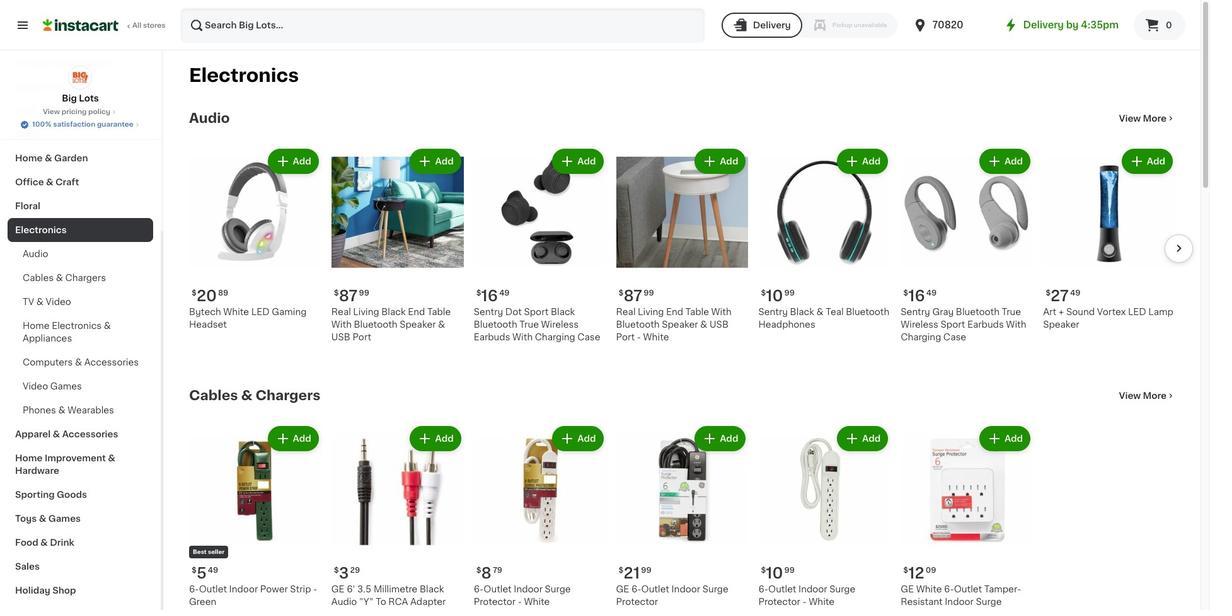 Task type: describe. For each thing, give the bounding box(es) containing it.
pricing
[[62, 108, 87, 115]]

delivery for delivery by 4:35pm
[[1024, 20, 1065, 30]]

6- for 5
[[189, 585, 199, 594]]

charging inside sentry gray bluetooth true wireless sport earbuds with charging case
[[901, 333, 942, 342]]

ge 6' 3.5 millimetre black audio "y" to rca adapter
[[332, 585, 446, 607]]

89
[[218, 289, 228, 297]]

electronics inside electronics link
[[15, 226, 67, 235]]

view for 21
[[1120, 392, 1142, 401]]

all
[[132, 22, 141, 29]]

99 for end
[[644, 289, 655, 297]]

16 for gray
[[909, 289, 926, 303]]

sentry for sentry black & teal bluetooth headphones
[[759, 308, 788, 317]]

$ inside $ 5 49
[[192, 567, 197, 574]]

home electronics & appliances
[[23, 322, 111, 343]]

79
[[493, 567, 503, 574]]

party
[[15, 58, 40, 67]]

craft
[[56, 178, 79, 187]]

& inside home improvement & hardware
[[108, 454, 115, 463]]

floral link
[[8, 194, 153, 218]]

87 for real living end table with bluetooth speaker & usb port - white
[[624, 289, 643, 303]]

outlet inside the ge white 6-outlet tamper- resistant indoor surge protector
[[955, 585, 983, 594]]

resistant
[[901, 598, 943, 607]]

strip
[[290, 585, 311, 594]]

100%
[[32, 121, 51, 128]]

wireless inside sentry dot sport black bluetooth true wireless earbuds with charging case
[[541, 320, 579, 329]]

sporting goods link
[[8, 483, 153, 507]]

0 button
[[1135, 10, 1186, 40]]

protector inside ge 6-outlet indoor surge protector
[[617, 598, 658, 607]]

delivery by 4:35pm link
[[1004, 18, 1120, 33]]

6- for 8
[[474, 585, 484, 594]]

real for real living end table with bluetooth speaker & usb port - white
[[617, 308, 636, 317]]

6-outlet indoor surge protector - white for 8
[[474, 585, 571, 607]]

99 for &
[[785, 289, 795, 297]]

usb inside real living black end table with bluetooth speaker & usb port
[[332, 333, 351, 342]]

protector inside the ge white 6-outlet tamper- resistant indoor surge protector
[[901, 610, 943, 611]]

holiday shop link
[[8, 579, 153, 603]]

& inside home electronics & appliances
[[104, 322, 111, 330]]

gray
[[933, 308, 954, 317]]

10 for 21
[[767, 566, 784, 581]]

real for real living black end table with bluetooth speaker & usb port
[[332, 308, 351, 317]]

& inside real living black end table with bluetooth speaker & usb port
[[438, 320, 446, 329]]

electronics link
[[8, 218, 153, 242]]

all stores
[[132, 22, 166, 29]]

more for 16
[[1144, 114, 1167, 123]]

product group containing 5
[[189, 424, 322, 609]]

policy
[[88, 108, 110, 115]]

usb inside real living end table with bluetooth speaker & usb port - white
[[710, 320, 729, 329]]

millimetre
[[374, 585, 418, 594]]

black inside sentry dot sport black bluetooth true wireless earbuds with charging case
[[551, 308, 575, 317]]

teal
[[826, 308, 844, 317]]

living for speaker
[[638, 308, 664, 317]]

led inside bytech white led gaming headset
[[251, 308, 270, 317]]

earbuds inside sentry dot sport black bluetooth true wireless earbuds with charging case
[[474, 333, 511, 342]]

best seller
[[193, 549, 225, 555]]

$ inside $ 8 79
[[477, 567, 482, 574]]

baby
[[15, 130, 39, 139]]

49 for outlet
[[208, 567, 218, 574]]

0
[[1167, 21, 1173, 30]]

by
[[1067, 20, 1079, 30]]

0 horizontal spatial chargers
[[65, 274, 106, 283]]

0 vertical spatial audio
[[189, 112, 230, 125]]

product group containing 27
[[1044, 146, 1176, 331]]

home & garden
[[15, 154, 88, 163]]

product group containing 20
[[189, 146, 322, 331]]

phones & wearables link
[[8, 399, 153, 423]]

health
[[15, 82, 45, 91]]

bytech
[[189, 308, 221, 317]]

4:35pm
[[1082, 20, 1120, 30]]

tv & video
[[23, 298, 71, 307]]

table inside real living end table with bluetooth speaker & usb port - white
[[686, 308, 710, 317]]

lamp
[[1149, 308, 1174, 317]]

home improvement & hardware link
[[8, 447, 153, 483]]

big lots
[[62, 94, 99, 103]]

tv & video link
[[8, 290, 153, 314]]

audio inside ge 6' 3.5 millimetre black audio "y" to rca adapter
[[332, 598, 357, 607]]

view for 87
[[1120, 114, 1142, 123]]

phones & wearables
[[23, 406, 114, 415]]

20
[[197, 289, 217, 303]]

10 for 87
[[767, 289, 784, 303]]

seller
[[208, 549, 225, 555]]

speaker for 87
[[662, 320, 699, 329]]

0 vertical spatial cables & chargers
[[23, 274, 106, 283]]

49 for gray
[[927, 289, 937, 297]]

gaming
[[272, 308, 307, 317]]

6- inside ge 6-outlet indoor surge protector
[[632, 585, 642, 594]]

holiday
[[15, 587, 50, 595]]

29
[[350, 567, 360, 574]]

party & gift supplies
[[15, 58, 111, 67]]

sales
[[15, 563, 40, 571]]

lots
[[79, 94, 99, 103]]

sentry dot sport black bluetooth true wireless earbuds with charging case
[[474, 308, 601, 342]]

home improvement & hardware
[[15, 454, 115, 476]]

sport inside sentry gray bluetooth true wireless sport earbuds with charging case
[[941, 320, 966, 329]]

accessories for computers & accessories
[[84, 358, 139, 367]]

bluetooth inside real living end table with bluetooth speaker & usb port - white
[[617, 320, 660, 329]]

$ 8 79
[[477, 566, 503, 581]]

white inside bytech white led gaming headset
[[223, 308, 249, 317]]

true inside sentry dot sport black bluetooth true wireless earbuds with charging case
[[520, 320, 539, 329]]

$ 5 49
[[192, 566, 218, 581]]

70820
[[933, 20, 964, 30]]

6-outlet indoor power strip - green
[[189, 585, 317, 607]]

sport inside sentry dot sport black bluetooth true wireless earbuds with charging case
[[524, 308, 549, 317]]

surge inside the ge white 6-outlet tamper- resistant indoor surge protector
[[977, 598, 1003, 607]]

dot
[[506, 308, 522, 317]]

health care
[[15, 82, 69, 91]]

accessories for apparel & accessories
[[62, 430, 118, 439]]

ge for 21
[[617, 585, 630, 594]]

service type group
[[722, 13, 898, 38]]

0 horizontal spatial cables & chargers link
[[8, 266, 153, 290]]

electronics inside home electronics & appliances
[[52, 322, 102, 330]]

$ inside $ 12 09
[[904, 567, 909, 574]]

& inside 'sentry black & teal bluetooth headphones'
[[817, 308, 824, 317]]

indoor for 10
[[799, 585, 828, 594]]

phones
[[23, 406, 56, 415]]

view more link for 12
[[1120, 390, 1176, 402]]

shop
[[52, 587, 76, 595]]

sound
[[1067, 308, 1096, 317]]

item carousel region for audio
[[172, 141, 1194, 368]]

indoor inside the ge white 6-outlet tamper- resistant indoor surge protector
[[946, 598, 974, 607]]

09
[[926, 567, 937, 574]]

garden
[[54, 154, 88, 163]]

ge for 3
[[332, 585, 345, 594]]

instacart logo image
[[43, 18, 119, 33]]

supplies
[[71, 58, 111, 67]]

true inside sentry gray bluetooth true wireless sport earbuds with charging case
[[1003, 308, 1022, 317]]

"y"
[[359, 598, 374, 607]]

floral
[[15, 202, 40, 211]]

headphones
[[759, 320, 816, 329]]

toys & games link
[[8, 507, 153, 531]]

16 for dot
[[482, 289, 498, 303]]

0 horizontal spatial cables
[[23, 274, 54, 283]]

1 vertical spatial cables & chargers link
[[189, 389, 321, 404]]

home electronics & appliances link
[[8, 314, 153, 351]]

100% satisfaction guarantee
[[32, 121, 134, 128]]

home for home & garden
[[15, 154, 43, 163]]

sentry gray bluetooth true wireless sport earbuds with charging case
[[901, 308, 1027, 342]]

with inside sentry dot sport black bluetooth true wireless earbuds with charging case
[[513, 333, 533, 342]]

guarantee
[[97, 121, 134, 128]]

3
[[339, 566, 349, 581]]

view pricing policy link
[[43, 107, 118, 117]]

0 vertical spatial games
[[50, 382, 82, 391]]

wireless inside sentry gray bluetooth true wireless sport earbuds with charging case
[[901, 320, 939, 329]]

sporting goods
[[15, 491, 87, 500]]

outlet for 8
[[484, 585, 512, 594]]

toys & games
[[15, 515, 81, 523]]

rca
[[389, 598, 408, 607]]

gift
[[51, 58, 69, 67]]

$ 27 49
[[1046, 289, 1081, 303]]

office
[[15, 178, 44, 187]]

product group containing 3
[[332, 424, 464, 609]]

indoor for 8
[[514, 585, 543, 594]]

video games
[[23, 382, 82, 391]]

port inside real living end table with bluetooth speaker & usb port - white
[[617, 333, 635, 342]]

all stores link
[[43, 8, 167, 43]]

computers & accessories link
[[8, 351, 153, 375]]

99 for black
[[359, 289, 370, 297]]

drink
[[50, 539, 74, 547]]

video games link
[[8, 375, 153, 399]]

ge white 6-outlet tamper- resistant indoor surge protector
[[901, 585, 1022, 611]]

ge for 12
[[901, 585, 915, 594]]

0 vertical spatial electronics
[[189, 66, 299, 85]]

more for 12
[[1144, 392, 1167, 401]]



Task type: vqa. For each thing, say whether or not it's contained in the screenshot.


Task type: locate. For each thing, give the bounding box(es) containing it.
apparel
[[15, 430, 51, 439]]

1 horizontal spatial cables
[[189, 389, 238, 402]]

2 case from the left
[[944, 333, 967, 342]]

living inside real living end table with bluetooth speaker & usb port - white
[[638, 308, 664, 317]]

100% satisfaction guarantee button
[[20, 117, 141, 130]]

appliances
[[23, 334, 72, 343]]

0 vertical spatial item carousel region
[[172, 141, 1194, 368]]

accessories inside 'link'
[[84, 358, 139, 367]]

with inside real living black end table with bluetooth speaker & usb port
[[332, 320, 352, 329]]

add
[[293, 157, 311, 166], [435, 157, 454, 166], [578, 157, 596, 166], [720, 157, 739, 166], [863, 157, 881, 166], [1005, 157, 1024, 166], [1148, 157, 1166, 166], [293, 435, 311, 443], [435, 435, 454, 443], [578, 435, 596, 443], [720, 435, 739, 443], [863, 435, 881, 443], [1005, 435, 1024, 443]]

led left gaming
[[251, 308, 270, 317]]

outlet
[[199, 585, 227, 594], [484, 585, 512, 594], [642, 585, 670, 594], [769, 585, 797, 594], [955, 585, 983, 594]]

Search field
[[182, 9, 704, 42]]

1 vertical spatial item carousel region
[[172, 419, 1176, 611]]

1 ge from the left
[[332, 585, 345, 594]]

1 vertical spatial cables
[[189, 389, 238, 402]]

2 speaker from the left
[[662, 320, 699, 329]]

ge left 6'
[[332, 585, 345, 594]]

2 $ 87 99 from the left
[[619, 289, 655, 303]]

0 horizontal spatial delivery
[[753, 21, 791, 30]]

home for home electronics & appliances
[[23, 322, 50, 330]]

headset
[[189, 320, 227, 329]]

view more for 12
[[1120, 392, 1167, 401]]

1 horizontal spatial led
[[1129, 308, 1147, 317]]

art + sound vortex led lamp speaker
[[1044, 308, 1174, 329]]

49 inside $ 5 49
[[208, 567, 218, 574]]

1 charging from the left
[[535, 333, 576, 342]]

1 horizontal spatial chargers
[[256, 389, 321, 402]]

ge inside the ge white 6-outlet tamper- resistant indoor surge protector
[[901, 585, 915, 594]]

2 horizontal spatial audio
[[332, 598, 357, 607]]

1 case from the left
[[578, 333, 601, 342]]

1 vertical spatial home
[[23, 322, 50, 330]]

cables & chargers link
[[8, 266, 153, 290], [189, 389, 321, 404]]

ge down 12
[[901, 585, 915, 594]]

1 horizontal spatial cables & chargers
[[189, 389, 321, 402]]

sentry black & teal bluetooth headphones
[[759, 308, 890, 329]]

& inside 'link'
[[75, 358, 82, 367]]

home up appliances
[[23, 322, 50, 330]]

1 horizontal spatial 16
[[909, 289, 926, 303]]

1 vertical spatial view more link
[[1120, 390, 1176, 402]]

speaker
[[400, 320, 436, 329], [662, 320, 699, 329], [1044, 320, 1080, 329]]

+
[[1059, 308, 1065, 317]]

item carousel region containing 5
[[172, 419, 1176, 611]]

1 $ 10 99 from the top
[[762, 289, 795, 303]]

1 vertical spatial more
[[1144, 392, 1167, 401]]

sport right dot
[[524, 308, 549, 317]]

1 sentry from the left
[[474, 308, 503, 317]]

item carousel region for cables & chargers
[[172, 419, 1176, 611]]

2 6-outlet indoor surge protector - white from the left
[[759, 585, 856, 607]]

0 horizontal spatial wireless
[[541, 320, 579, 329]]

0 horizontal spatial 16
[[482, 289, 498, 303]]

1 real from the left
[[332, 308, 351, 317]]

$ 10 99 for 12
[[762, 566, 795, 581]]

sentry inside 'sentry black & teal bluetooth headphones'
[[759, 308, 788, 317]]

outlet inside the 6-outlet indoor power strip - green
[[199, 585, 227, 594]]

real inside real living end table with bluetooth speaker & usb port - white
[[617, 308, 636, 317]]

49
[[500, 289, 510, 297], [927, 289, 937, 297], [1071, 289, 1081, 297], [208, 567, 218, 574]]

care
[[48, 82, 69, 91]]

cables & chargers
[[23, 274, 106, 283], [189, 389, 321, 402]]

home for home improvement & hardware
[[15, 454, 43, 463]]

1 item carousel region from the top
[[172, 141, 1194, 368]]

add button
[[269, 150, 318, 173], [412, 150, 460, 173], [554, 150, 603, 173], [696, 150, 745, 173], [839, 150, 888, 173], [981, 150, 1030, 173], [1124, 150, 1172, 173], [269, 428, 318, 450], [412, 428, 460, 450], [554, 428, 603, 450], [696, 428, 745, 450], [839, 428, 888, 450], [981, 428, 1030, 450]]

21
[[624, 566, 640, 581]]

black inside real living black end table with bluetooth speaker & usb port
[[382, 308, 406, 317]]

ge inside ge 6' 3.5 millimetre black audio "y" to rca adapter
[[332, 585, 345, 594]]

70820 button
[[913, 8, 989, 43]]

1 horizontal spatial true
[[1003, 308, 1022, 317]]

1 10 from the top
[[767, 289, 784, 303]]

3 ge from the left
[[901, 585, 915, 594]]

bluetooth inside sentry dot sport black bluetooth true wireless earbuds with charging case
[[474, 320, 518, 329]]

games up phones & wearables
[[50, 382, 82, 391]]

2 end from the left
[[667, 308, 684, 317]]

2 $ 16 49 from the left
[[904, 289, 937, 303]]

0 vertical spatial more
[[1144, 114, 1167, 123]]

None search field
[[180, 8, 706, 43]]

1 horizontal spatial case
[[944, 333, 967, 342]]

tamper-
[[985, 585, 1022, 594]]

speaker inside art + sound vortex led lamp speaker
[[1044, 320, 1080, 329]]

0 vertical spatial earbuds
[[968, 320, 1005, 329]]

sentry left gray
[[901, 308, 931, 317]]

item carousel region
[[172, 141, 1194, 368], [172, 419, 1176, 611]]

home inside home electronics & appliances
[[23, 322, 50, 330]]

87 for real living black end table with bluetooth speaker & usb port
[[339, 289, 358, 303]]

12
[[909, 566, 925, 581]]

6- inside the ge white 6-outlet tamper- resistant indoor surge protector
[[945, 585, 955, 594]]

accessories down wearables
[[62, 430, 118, 439]]

2 vertical spatial audio
[[332, 598, 357, 607]]

1 horizontal spatial earbuds
[[968, 320, 1005, 329]]

$ 87 99 for real living end table with bluetooth speaker & usb port - white
[[619, 289, 655, 303]]

6- inside the 6-outlet indoor power strip - green
[[189, 585, 199, 594]]

& inside real living end table with bluetooth speaker & usb port - white
[[701, 320, 708, 329]]

0 horizontal spatial 6-outlet indoor surge protector - white
[[474, 585, 571, 607]]

1 horizontal spatial wireless
[[901, 320, 939, 329]]

sentry for sentry dot sport black bluetooth true wireless earbuds with charging case
[[474, 308, 503, 317]]

ge down '21'
[[617, 585, 630, 594]]

3 outlet from the left
[[642, 585, 670, 594]]

$ inside $ 21 99
[[619, 567, 624, 574]]

1 horizontal spatial living
[[638, 308, 664, 317]]

1 horizontal spatial usb
[[710, 320, 729, 329]]

$ inside $ 27 49
[[1046, 289, 1051, 297]]

2 vertical spatial home
[[15, 454, 43, 463]]

speaker for 27
[[1044, 320, 1080, 329]]

1 vertical spatial video
[[23, 382, 48, 391]]

49 for dot
[[500, 289, 510, 297]]

2 sentry from the left
[[759, 308, 788, 317]]

87 up real living end table with bluetooth speaker & usb port - white
[[624, 289, 643, 303]]

49 for +
[[1071, 289, 1081, 297]]

adapter
[[411, 598, 446, 607]]

&
[[42, 58, 49, 67], [45, 154, 52, 163], [46, 178, 53, 187], [56, 274, 63, 283], [36, 298, 44, 307], [817, 308, 824, 317], [438, 320, 446, 329], [701, 320, 708, 329], [104, 322, 111, 330], [75, 358, 82, 367], [241, 389, 253, 402], [58, 406, 65, 415], [53, 430, 60, 439], [108, 454, 115, 463], [39, 515, 46, 523], [40, 539, 48, 547]]

1 vertical spatial audio
[[23, 250, 48, 259]]

16 up sentry gray bluetooth true wireless sport earbuds with charging case
[[909, 289, 926, 303]]

charging
[[535, 333, 576, 342], [901, 333, 942, 342]]

video right tv
[[46, 298, 71, 307]]

2 charging from the left
[[901, 333, 942, 342]]

0 horizontal spatial sport
[[524, 308, 549, 317]]

1 6-outlet indoor surge protector - white from the left
[[474, 585, 571, 607]]

0 vertical spatial home
[[15, 154, 43, 163]]

sentry left dot
[[474, 308, 503, 317]]

16 up sentry dot sport black bluetooth true wireless earbuds with charging case
[[482, 289, 498, 303]]

99 for indoor
[[785, 567, 795, 574]]

1 horizontal spatial $ 87 99
[[619, 289, 655, 303]]

0 vertical spatial audio link
[[189, 111, 230, 126]]

$ 21 99
[[619, 566, 652, 581]]

1 end from the left
[[408, 308, 425, 317]]

1 vertical spatial accessories
[[62, 430, 118, 439]]

$ 16 49 up dot
[[477, 289, 510, 303]]

speaker inside real living end table with bluetooth speaker & usb port - white
[[662, 320, 699, 329]]

sport
[[524, 308, 549, 317], [941, 320, 966, 329]]

accessories
[[84, 358, 139, 367], [62, 430, 118, 439]]

green
[[189, 598, 216, 607]]

1 horizontal spatial real
[[617, 308, 636, 317]]

real living black end table with bluetooth speaker & usb port
[[332, 308, 451, 342]]

1 vertical spatial audio link
[[8, 242, 153, 266]]

sentry for sentry gray bluetooth true wireless sport earbuds with charging case
[[901, 308, 931, 317]]

2 horizontal spatial ge
[[901, 585, 915, 594]]

1 horizontal spatial 87
[[624, 289, 643, 303]]

0 horizontal spatial sentry
[[474, 308, 503, 317]]

6-outlet indoor surge protector - white
[[474, 585, 571, 607], [759, 585, 856, 607]]

99 for outlet
[[642, 567, 652, 574]]

0 vertical spatial accessories
[[84, 358, 139, 367]]

$ 87 99
[[334, 289, 370, 303], [619, 289, 655, 303]]

0 horizontal spatial end
[[408, 308, 425, 317]]

2 vertical spatial electronics
[[52, 322, 102, 330]]

$ 16 49 up gray
[[904, 289, 937, 303]]

indoor inside ge 6-outlet indoor surge protector
[[672, 585, 701, 594]]

49 inside $ 27 49
[[1071, 289, 1081, 297]]

outlet inside ge 6-outlet indoor surge protector
[[642, 585, 670, 594]]

5 outlet from the left
[[955, 585, 983, 594]]

$ 87 99 for real living black end table with bluetooth speaker & usb port
[[334, 289, 370, 303]]

1 6- from the left
[[189, 585, 199, 594]]

real inside real living black end table with bluetooth speaker & usb port
[[332, 308, 351, 317]]

2 table from the left
[[686, 308, 710, 317]]

87 up real living black end table with bluetooth speaker & usb port
[[339, 289, 358, 303]]

1 horizontal spatial $ 16 49
[[904, 289, 937, 303]]

5 6- from the left
[[945, 585, 955, 594]]

1 horizontal spatial ge
[[617, 585, 630, 594]]

item carousel region containing 20
[[172, 141, 1194, 368]]

$ inside $ 20 89
[[192, 289, 197, 297]]

- for 10
[[803, 598, 807, 607]]

0 horizontal spatial ge
[[332, 585, 345, 594]]

living for bluetooth
[[353, 308, 379, 317]]

0 horizontal spatial true
[[520, 320, 539, 329]]

- inside real living end table with bluetooth speaker & usb port - white
[[638, 333, 641, 342]]

vortex
[[1098, 308, 1127, 317]]

black inside 'sentry black & teal bluetooth headphones'
[[791, 308, 815, 317]]

0 horizontal spatial $ 16 49
[[477, 289, 510, 303]]

toys
[[15, 515, 37, 523]]

sentry inside sentry dot sport black bluetooth true wireless earbuds with charging case
[[474, 308, 503, 317]]

earbuds inside sentry gray bluetooth true wireless sport earbuds with charging case
[[968, 320, 1005, 329]]

0 vertical spatial $ 10 99
[[762, 289, 795, 303]]

holiday shop
[[15, 587, 76, 595]]

games up the drink
[[48, 515, 81, 523]]

computers
[[23, 358, 73, 367]]

0 vertical spatial view more
[[1120, 114, 1167, 123]]

led inside art + sound vortex led lamp speaker
[[1129, 308, 1147, 317]]

2 living from the left
[[638, 308, 664, 317]]

1 wireless from the left
[[541, 320, 579, 329]]

power
[[260, 585, 288, 594]]

case inside sentry dot sport black bluetooth true wireless earbuds with charging case
[[578, 333, 601, 342]]

6-outlet indoor surge protector - white for 10
[[759, 585, 856, 607]]

3 sentry from the left
[[901, 308, 931, 317]]

white inside the ge white 6-outlet tamper- resistant indoor surge protector
[[917, 585, 943, 594]]

product group containing 12
[[901, 424, 1034, 611]]

audio inside "link"
[[23, 250, 48, 259]]

view pricing policy
[[43, 108, 110, 115]]

0 vertical spatial sport
[[524, 308, 549, 317]]

1 vertical spatial electronics
[[15, 226, 67, 235]]

surge inside ge 6-outlet indoor surge protector
[[703, 585, 729, 594]]

2 led from the left
[[1129, 308, 1147, 317]]

big
[[62, 94, 77, 103]]

living inside real living black end table with bluetooth speaker & usb port
[[353, 308, 379, 317]]

$ 16 49 for dot
[[477, 289, 510, 303]]

1 horizontal spatial delivery
[[1024, 20, 1065, 30]]

0 horizontal spatial audio link
[[8, 242, 153, 266]]

1 horizontal spatial audio
[[189, 112, 230, 125]]

0 horizontal spatial audio
[[23, 250, 48, 259]]

1 vertical spatial usb
[[332, 333, 351, 342]]

2 87 from the left
[[624, 289, 643, 303]]

6- for 10
[[759, 585, 769, 594]]

2 view more link from the top
[[1120, 390, 1176, 402]]

1 horizontal spatial speaker
[[662, 320, 699, 329]]

0 horizontal spatial 87
[[339, 289, 358, 303]]

$ inside "$ 3 29"
[[334, 567, 339, 574]]

1 port from the left
[[353, 333, 372, 342]]

sentry inside sentry gray bluetooth true wireless sport earbuds with charging case
[[901, 308, 931, 317]]

99 inside $ 21 99
[[642, 567, 652, 574]]

6-
[[189, 585, 199, 594], [474, 585, 484, 594], [632, 585, 642, 594], [759, 585, 769, 594], [945, 585, 955, 594]]

2 real from the left
[[617, 308, 636, 317]]

1 horizontal spatial 6-outlet indoor surge protector - white
[[759, 585, 856, 607]]

2 more from the top
[[1144, 392, 1167, 401]]

food & drink
[[15, 539, 74, 547]]

games
[[50, 382, 82, 391], [48, 515, 81, 523]]

product group containing 8
[[474, 424, 606, 609]]

1 outlet from the left
[[199, 585, 227, 594]]

true down dot
[[520, 320, 539, 329]]

0 horizontal spatial cables & chargers
[[23, 274, 106, 283]]

87
[[339, 289, 358, 303], [624, 289, 643, 303]]

sport down gray
[[941, 320, 966, 329]]

0 vertical spatial cables
[[23, 274, 54, 283]]

1 horizontal spatial audio link
[[189, 111, 230, 126]]

1 horizontal spatial sport
[[941, 320, 966, 329]]

3 speaker from the left
[[1044, 320, 1080, 329]]

2 horizontal spatial sentry
[[901, 308, 931, 317]]

0 horizontal spatial table
[[428, 308, 451, 317]]

computers & accessories
[[23, 358, 139, 367]]

0 horizontal spatial earbuds
[[474, 333, 511, 342]]

1 vertical spatial 10
[[767, 566, 784, 581]]

0 vertical spatial chargers
[[65, 274, 106, 283]]

1 vertical spatial true
[[520, 320, 539, 329]]

end inside real living end table with bluetooth speaker & usb port - white
[[667, 308, 684, 317]]

0 horizontal spatial port
[[353, 333, 372, 342]]

2 view more from the top
[[1120, 392, 1167, 401]]

1 more from the top
[[1144, 114, 1167, 123]]

tv
[[23, 298, 34, 307]]

1 vertical spatial earbuds
[[474, 333, 511, 342]]

stores
[[143, 22, 166, 29]]

2 wireless from the left
[[901, 320, 939, 329]]

indoor inside the 6-outlet indoor power strip - green
[[229, 585, 258, 594]]

outlet for 10
[[769, 585, 797, 594]]

2 port from the left
[[617, 333, 635, 342]]

white inside real living end table with bluetooth speaker & usb port - white
[[644, 333, 669, 342]]

video up phones
[[23, 382, 48, 391]]

living
[[353, 308, 379, 317], [638, 308, 664, 317]]

accessories up the video games link
[[84, 358, 139, 367]]

sentry up headphones on the bottom right
[[759, 308, 788, 317]]

16
[[482, 289, 498, 303], [909, 289, 926, 303]]

0 horizontal spatial case
[[578, 333, 601, 342]]

$ 16 49 for gray
[[904, 289, 937, 303]]

- for 5
[[314, 585, 317, 594]]

earbuds
[[968, 320, 1005, 329], [474, 333, 511, 342]]

0 horizontal spatial led
[[251, 308, 270, 317]]

1 view more from the top
[[1120, 114, 1167, 123]]

delivery inside button
[[753, 21, 791, 30]]

delivery
[[1024, 20, 1065, 30], [753, 21, 791, 30]]

2 $ 10 99 from the top
[[762, 566, 795, 581]]

2 6- from the left
[[474, 585, 484, 594]]

home up the hardware
[[15, 454, 43, 463]]

view more link for 16
[[1120, 112, 1176, 125]]

1 vertical spatial cables & chargers
[[189, 389, 321, 402]]

27
[[1051, 289, 1070, 303]]

ge inside ge 6-outlet indoor surge protector
[[617, 585, 630, 594]]

0 horizontal spatial $ 87 99
[[334, 289, 370, 303]]

indoor for 5
[[229, 585, 258, 594]]

0 horizontal spatial usb
[[332, 333, 351, 342]]

true left the 'art'
[[1003, 308, 1022, 317]]

end inside real living black end table with bluetooth speaker & usb port
[[408, 308, 425, 317]]

goods
[[57, 491, 87, 500]]

improvement
[[45, 454, 106, 463]]

food
[[15, 539, 38, 547]]

49 right 27
[[1071, 289, 1081, 297]]

$ 12 09
[[904, 566, 937, 581]]

wearables
[[68, 406, 114, 415]]

bluetooth inside sentry gray bluetooth true wireless sport earbuds with charging case
[[957, 308, 1000, 317]]

1 view more link from the top
[[1120, 112, 1176, 125]]

1 $ 16 49 from the left
[[477, 289, 510, 303]]

led left lamp
[[1129, 308, 1147, 317]]

home inside home & garden link
[[15, 154, 43, 163]]

1 vertical spatial sport
[[941, 320, 966, 329]]

0 vertical spatial true
[[1003, 308, 1022, 317]]

product group containing 21
[[617, 424, 749, 609]]

food & drink link
[[8, 531, 153, 555]]

$ 87 99 up real living end table with bluetooth speaker & usb port - white
[[619, 289, 655, 303]]

with inside real living end table with bluetooth speaker & usb port - white
[[712, 308, 732, 317]]

$ 10 99 for 16
[[762, 289, 795, 303]]

1 horizontal spatial charging
[[901, 333, 942, 342]]

home inside home improvement & hardware
[[15, 454, 43, 463]]

- for 8
[[518, 598, 522, 607]]

hardware
[[15, 467, 59, 476]]

$ 20 89
[[192, 289, 228, 303]]

1 horizontal spatial cables & chargers link
[[189, 389, 321, 404]]

port
[[353, 333, 372, 342], [617, 333, 635, 342]]

4 outlet from the left
[[769, 585, 797, 594]]

case inside sentry gray bluetooth true wireless sport earbuds with charging case
[[944, 333, 967, 342]]

1 horizontal spatial end
[[667, 308, 684, 317]]

0 horizontal spatial living
[[353, 308, 379, 317]]

1 87 from the left
[[339, 289, 358, 303]]

4 6- from the left
[[759, 585, 769, 594]]

6'
[[347, 585, 355, 594]]

49 up gray
[[927, 289, 937, 297]]

$
[[192, 289, 197, 297], [334, 289, 339, 297], [477, 289, 482, 297], [619, 289, 624, 297], [762, 289, 767, 297], [904, 289, 909, 297], [1046, 289, 1051, 297], [192, 567, 197, 574], [334, 567, 339, 574], [477, 567, 482, 574], [619, 567, 624, 574], [762, 567, 767, 574], [904, 567, 909, 574]]

best
[[193, 549, 207, 555]]

1 vertical spatial games
[[48, 515, 81, 523]]

1 horizontal spatial sentry
[[759, 308, 788, 317]]

big lots link
[[62, 66, 99, 105]]

0 vertical spatial 10
[[767, 289, 784, 303]]

1 horizontal spatial port
[[617, 333, 635, 342]]

1 16 from the left
[[482, 289, 498, 303]]

1 vertical spatial $ 10 99
[[762, 566, 795, 581]]

$ 16 49
[[477, 289, 510, 303], [904, 289, 937, 303]]

bluetooth inside real living black end table with bluetooth speaker & usb port
[[354, 320, 398, 329]]

1 $ 87 99 from the left
[[334, 289, 370, 303]]

home up office
[[15, 154, 43, 163]]

port inside real living black end table with bluetooth speaker & usb port
[[353, 333, 372, 342]]

1 living from the left
[[353, 308, 379, 317]]

charging inside sentry dot sport black bluetooth true wireless earbuds with charging case
[[535, 333, 576, 342]]

49 up dot
[[500, 289, 510, 297]]

apparel & accessories
[[15, 430, 118, 439]]

1 led from the left
[[251, 308, 270, 317]]

1 vertical spatial chargers
[[256, 389, 321, 402]]

view more for 16
[[1120, 114, 1167, 123]]

bluetooth
[[847, 308, 890, 317], [957, 308, 1000, 317], [354, 320, 398, 329], [474, 320, 518, 329], [617, 320, 660, 329]]

surge
[[545, 585, 571, 594], [703, 585, 729, 594], [830, 585, 856, 594], [977, 598, 1003, 607]]

sales link
[[8, 555, 153, 579]]

party & gift supplies link
[[8, 50, 153, 74]]

bluetooth inside 'sentry black & teal bluetooth headphones'
[[847, 308, 890, 317]]

2 ge from the left
[[617, 585, 630, 594]]

satisfaction
[[53, 121, 95, 128]]

delivery for delivery
[[753, 21, 791, 30]]

with
[[712, 308, 732, 317], [332, 320, 352, 329], [1007, 320, 1027, 329], [513, 333, 533, 342]]

0 horizontal spatial speaker
[[400, 320, 436, 329]]

- inside the 6-outlet indoor power strip - green
[[314, 585, 317, 594]]

1 table from the left
[[428, 308, 451, 317]]

2 16 from the left
[[909, 289, 926, 303]]

with inside sentry gray bluetooth true wireless sport earbuds with charging case
[[1007, 320, 1027, 329]]

1 horizontal spatial table
[[686, 308, 710, 317]]

table inside real living black end table with bluetooth speaker & usb port
[[428, 308, 451, 317]]

2 horizontal spatial speaker
[[1044, 320, 1080, 329]]

0 horizontal spatial real
[[332, 308, 351, 317]]

speaker inside real living black end table with bluetooth speaker & usb port
[[400, 320, 436, 329]]

49 right 5
[[208, 567, 218, 574]]

2 outlet from the left
[[484, 585, 512, 594]]

end
[[408, 308, 425, 317], [667, 308, 684, 317]]

0 vertical spatial usb
[[710, 320, 729, 329]]

big lots logo image
[[68, 66, 92, 90]]

1 speaker from the left
[[400, 320, 436, 329]]

0 vertical spatial video
[[46, 298, 71, 307]]

$ 87 99 up real living black end table with bluetooth speaker & usb port
[[334, 289, 370, 303]]

outlet for 5
[[199, 585, 227, 594]]

black inside ge 6' 3.5 millimetre black audio "y" to rca adapter
[[420, 585, 444, 594]]

$ 3 29
[[334, 566, 360, 581]]

3 6- from the left
[[632, 585, 642, 594]]

2 10 from the top
[[767, 566, 784, 581]]

product group
[[189, 146, 322, 331], [332, 146, 464, 344], [474, 146, 606, 344], [617, 146, 749, 344], [759, 146, 891, 331], [901, 146, 1034, 344], [1044, 146, 1176, 331], [189, 424, 322, 609], [332, 424, 464, 609], [474, 424, 606, 609], [617, 424, 749, 609], [759, 424, 891, 611], [901, 424, 1034, 611]]

2 item carousel region from the top
[[172, 419, 1176, 611]]



